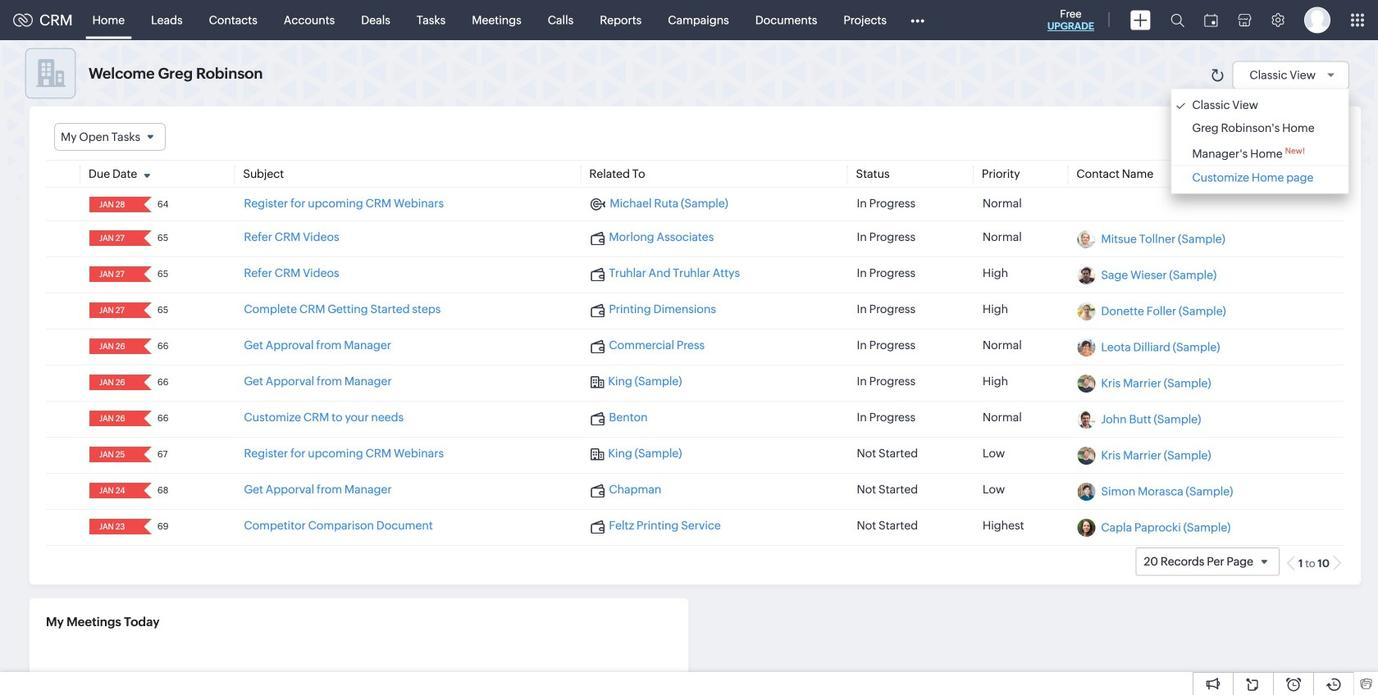 Task type: describe. For each thing, give the bounding box(es) containing it.
logo image
[[13, 14, 33, 27]]

profile element
[[1295, 0, 1341, 40]]

search element
[[1161, 0, 1195, 40]]

search image
[[1171, 13, 1185, 27]]



Task type: locate. For each thing, give the bounding box(es) containing it.
None field
[[54, 123, 166, 151], [94, 197, 133, 213], [94, 231, 133, 246], [94, 267, 133, 282], [94, 303, 133, 319], [94, 339, 133, 355], [94, 375, 133, 391], [94, 411, 133, 427], [94, 447, 133, 463], [94, 484, 133, 499], [94, 520, 133, 535], [54, 123, 166, 151], [94, 197, 133, 213], [94, 231, 133, 246], [94, 267, 133, 282], [94, 303, 133, 319], [94, 339, 133, 355], [94, 375, 133, 391], [94, 411, 133, 427], [94, 447, 133, 463], [94, 484, 133, 499], [94, 520, 133, 535]]

create menu image
[[1131, 10, 1151, 30]]

calendar image
[[1205, 14, 1219, 27]]

create menu element
[[1121, 0, 1161, 40]]

profile image
[[1305, 7, 1331, 33]]

Other Modules field
[[900, 7, 936, 33]]



Task type: vqa. For each thing, say whether or not it's contained in the screenshot.
submit in the right top of the page
no



